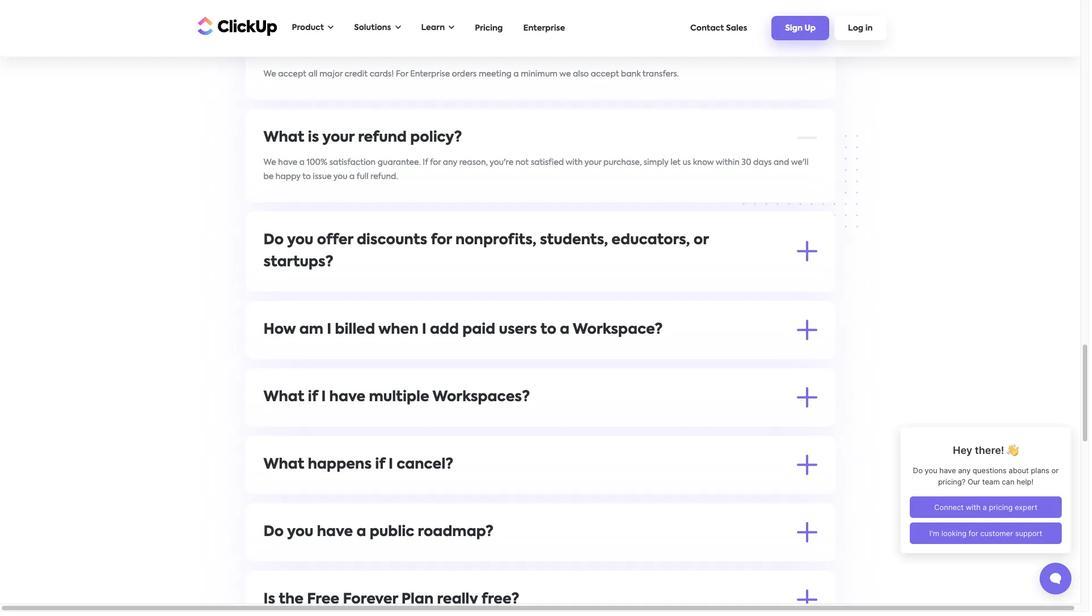 Task type: vqa. For each thing, say whether or not it's contained in the screenshot.
AVAILABLE.
no



Task type: locate. For each thing, give the bounding box(es) containing it.
any left 'reason,'
[[443, 159, 457, 167]]

0 vertical spatial students,
[[540, 234, 608, 248]]

what if i have multiple workspaces?
[[264, 391, 530, 405]]

2 horizontal spatial users
[[795, 351, 815, 359]]

do you have a public roadmap?
[[264, 526, 494, 540]]

have
[[278, 159, 298, 167], [329, 391, 366, 405], [317, 526, 353, 540]]

have up workspace,
[[329, 391, 366, 405]]

refund
[[358, 131, 407, 145]]

your left billing
[[608, 486, 625, 494]]

for inside the do you offer discounts for nonprofits, students, educators, or startups?
[[431, 234, 452, 248]]

do down immediately.
[[264, 526, 284, 540]]

you right the issue
[[334, 173, 348, 181]]

for up clickup
[[286, 340, 299, 348]]

end
[[581, 486, 596, 494]]

clickup
[[264, 351, 294, 359]]

more left "info"
[[652, 340, 673, 348]]

for
[[430, 159, 441, 167], [431, 234, 452, 248], [476, 283, 487, 291], [480, 340, 491, 348], [639, 340, 650, 348], [600, 351, 611, 359]]

0 horizontal spatial in
[[550, 351, 557, 359]]

click
[[541, 325, 559, 333]]

1 vertical spatial all
[[289, 283, 298, 291]]

purchase,
[[604, 159, 642, 167]]

0 vertical spatial or
[[694, 234, 709, 248]]

you up the startups?
[[287, 234, 314, 248]]

enterprise up minimum
[[523, 24, 565, 32]]

workspace.
[[728, 351, 774, 359]]

or inside the do you offer discounts for nonprofits, students, educators, or startups?
[[694, 234, 709, 248]]

1 vertical spatial more
[[652, 340, 673, 348]]

1 horizontal spatial is
[[308, 131, 319, 145]]

paid down page
[[630, 351, 648, 359]]

sign up
[[786, 25, 816, 32]]

2 do from the top
[[264, 526, 284, 540]]

at down submit
[[385, 351, 394, 359]]

what up happy
[[264, 131, 305, 145]]

accept left major
[[278, 70, 307, 78]]

1 we from the top
[[264, 70, 276, 78]]

on
[[488, 351, 498, 359]]

do for do you offer discounts for nonprofits, students, educators, or startups?
[[264, 234, 284, 248]]

1 vertical spatial have
[[329, 391, 366, 405]]

enterprise left orders
[[410, 70, 450, 78]]

to right free
[[307, 486, 316, 494]]

0 vertical spatial all
[[308, 70, 318, 78]]

1 horizontal spatial more
[[652, 340, 673, 348]]

1 horizontal spatial paid
[[630, 351, 648, 359]]

a inside clickup automatically bills you at a prorated price based on the time left in your cycle for any paid users added to your workspace. paid users include members and internal guests.
[[396, 351, 401, 359]]

do,
[[434, 486, 446, 494]]

educators,
[[612, 234, 690, 248], [338, 325, 380, 333]]

0 vertical spatial at
[[385, 351, 394, 359]]

0 horizontal spatial head
[[461, 325, 481, 333]]

happens
[[308, 458, 372, 472]]

a down submit
[[396, 351, 401, 359]]

0 vertical spatial more
[[489, 283, 509, 291]]

1 do from the top
[[264, 234, 284, 248]]

for right below
[[476, 283, 487, 291]]

billed
[[335, 323, 375, 337]]

1 horizontal spatial enterprise
[[523, 24, 565, 32]]

at inside you're free to cancel at anytime! when you do, your current plan will last until the end of your billing cycle, unless you choose to downgrade immediately.
[[346, 486, 355, 494]]

know
[[693, 159, 714, 167]]

0 vertical spatial is
[[308, 131, 319, 145]]

head up apply
[[461, 325, 481, 333]]

0 vertical spatial of
[[300, 283, 308, 291]]

2 vertical spatial we
[[264, 554, 276, 562]]

for left the am
[[286, 325, 299, 333]]

the left end at the right of the page
[[566, 486, 579, 494]]

1 horizontal spatial at
[[385, 351, 394, 359]]

at inside clickup automatically bills you at a prorated price based on the time left in your cycle for any paid users added to your workspace. paid users include members and internal guests.
[[385, 351, 394, 359]]

cycle,
[[652, 486, 675, 494]]

0 horizontal spatial accept
[[278, 70, 307, 78]]

within
[[716, 159, 740, 167]]

1 horizontal spatial head
[[568, 340, 589, 348]]

administrators,
[[400, 325, 459, 333]]

we have a 100% satisfaction guarantee. if for any reason, you're not satisfied with your purchase, simply let us know within 30 days and we'll be happy to issue you a full refund.
[[264, 159, 809, 181]]

do inside the do you offer discounts for nonprofits, students, educators, or startups?
[[264, 234, 284, 248]]

to up price
[[446, 340, 454, 348]]

payment is per workspace, meaning each workspace requires an individual upgrade.
[[264, 419, 596, 426]]

1 horizontal spatial students,
[[540, 234, 608, 248]]

you're
[[264, 486, 288, 494]]

at right cancel
[[346, 486, 355, 494]]

reason,
[[459, 159, 488, 167]]

1 vertical spatial is
[[301, 419, 306, 426]]

1 vertical spatial educators,
[[338, 325, 380, 333]]

startup
[[501, 340, 530, 348]]

0 horizontal spatial at
[[346, 486, 355, 494]]

this down workspace?
[[601, 340, 615, 348]]

of down the startups?
[[300, 283, 308, 291]]

in right log
[[866, 25, 873, 32]]

1 vertical spatial we
[[264, 159, 276, 167]]

a right meeting
[[514, 70, 519, 78]]

in right left
[[550, 351, 557, 359]]

0 horizontal spatial users
[[499, 323, 537, 337]]

is
[[308, 131, 319, 145], [301, 419, 306, 426]]

0 vertical spatial enterprise
[[523, 24, 565, 32]]

your inside the we have a 100% satisfaction guarantee. if for any reason, you're not satisfied with your purchase, simply let us know within 30 days and we'll be happy to issue you a full refund.
[[585, 159, 602, 167]]

0 horizontal spatial if
[[308, 391, 318, 405]]

1 horizontal spatial all
[[308, 70, 318, 78]]

of
[[300, 283, 308, 291], [598, 486, 606, 494]]

to left the issue
[[303, 173, 311, 181]]

accept right "also"
[[591, 70, 619, 78]]

upgrade.
[[561, 419, 596, 426]]

to
[[303, 173, 311, 181], [278, 283, 287, 291], [541, 323, 557, 337], [483, 325, 491, 333], [733, 325, 742, 333], [446, 340, 454, 348], [591, 340, 599, 348], [699, 351, 708, 359], [307, 486, 316, 494], [748, 486, 757, 494]]

all for accept
[[308, 70, 318, 78]]

0 vertical spatial in
[[866, 25, 873, 32]]

any down this page link
[[613, 351, 628, 359]]

of inside you're free to cancel at anytime! when you do, your current plan will last until the end of your billing cycle, unless you choose to downgrade immediately.
[[598, 486, 606, 494]]

what
[[264, 131, 305, 145], [264, 391, 305, 405], [264, 458, 305, 472]]

we accept all major credit cards! for enterprise orders meeting a minimum we also accept bank transfers.
[[264, 70, 679, 78]]

1 horizontal spatial in
[[866, 25, 873, 32]]

1 what from the top
[[264, 131, 305, 145]]

i down members
[[321, 391, 326, 405]]

a right "click"
[[560, 323, 570, 337]]

your right do,
[[448, 486, 465, 494]]

at
[[385, 351, 394, 359], [346, 486, 355, 494]]

the left "above!"
[[310, 283, 323, 291]]

free?
[[482, 593, 520, 607]]

and inside the we have a 100% satisfaction guarantee. if for any reason, you're not satisfied with your purchase, simply let us know within 30 days and we'll be happy to issue you a full refund.
[[774, 159, 789, 167]]

all left major
[[308, 70, 318, 78]]

and right 'link'
[[524, 325, 540, 333]]

the inside clickup automatically bills you at a prorated price based on the time left in your cycle for any paid users added to your workspace. paid users include members and internal guests.
[[500, 351, 513, 359]]

0 horizontal spatial is
[[301, 419, 306, 426]]

up
[[805, 25, 816, 32]]

we inside the we have a 100% satisfaction guarantee. if for any reason, you're not satisfied with your purchase, simply let us know within 30 days and we'll be happy to issue you a full refund.
[[264, 159, 276, 167]]

2 what from the top
[[264, 391, 305, 405]]

0 horizontal spatial all
[[289, 283, 298, 291]]

startups?
[[264, 256, 334, 270]]

information:
[[511, 283, 560, 291]]

not
[[516, 159, 529, 167]]

or
[[694, 234, 709, 248], [558, 340, 566, 348]]

sign
[[786, 25, 803, 32]]

workspaces?
[[433, 391, 530, 405]]

educators, inside the do you offer discounts for nonprofits, students, educators, or startups?
[[612, 234, 690, 248]]

0 vertical spatial what
[[264, 131, 305, 145]]

0 horizontal spatial of
[[300, 283, 308, 291]]

to inside the we have a 100% satisfaction guarantee. if for any reason, you're not satisfied with your purchase, simply let us know within 30 days and we'll be happy to issue you a full refund.
[[303, 173, 311, 181]]

1 vertical spatial do
[[264, 526, 284, 540]]

have up happy
[[278, 159, 298, 167]]

0 horizontal spatial or
[[558, 340, 566, 348]]

out right check
[[381, 283, 394, 291]]

add
[[430, 323, 459, 337]]

certainly
[[278, 554, 313, 562]]

a up on
[[493, 340, 499, 348]]

1 vertical spatial in
[[550, 351, 557, 359]]

1 vertical spatial what
[[264, 391, 305, 405]]

for inside the we have a 100% satisfaction guarantee. if for any reason, you're not satisfied with your purchase, simply let us know within 30 days and we'll be happy to issue you a full refund.
[[430, 159, 441, 167]]

1 vertical spatial of
[[598, 486, 606, 494]]

and left we'll
[[774, 159, 789, 167]]

credit
[[345, 70, 368, 78]]

1 vertical spatial students,
[[301, 325, 336, 333]]

1 vertical spatial for
[[286, 325, 299, 333]]

solutions
[[354, 24, 391, 32]]

days
[[754, 159, 772, 167]]

individual
[[521, 419, 559, 426]]

users right paid
[[795, 351, 815, 359]]

to right yes
[[278, 283, 287, 291]]

also
[[573, 70, 589, 78]]

0 vertical spatial we
[[264, 70, 276, 78]]

your right the with
[[585, 159, 602, 167]]

above!
[[325, 283, 352, 291]]

at for billed
[[385, 351, 394, 359]]

can
[[346, 554, 361, 562]]

0 vertical spatial for
[[396, 70, 408, 78]]

to right the added
[[699, 351, 708, 359]]

0 vertical spatial do
[[264, 234, 284, 248]]

time
[[515, 351, 533, 359]]

1 horizontal spatial or
[[694, 234, 709, 248]]

you up certainly
[[287, 526, 314, 540]]

0 horizontal spatial this
[[409, 340, 423, 348]]

head up cycle
[[568, 340, 589, 348]]

workspace?
[[573, 323, 663, 337]]

your up this page link
[[604, 325, 621, 333]]

for inside clickup automatically bills you at a prorated price based on the time left in your cycle for any paid users added to your workspace. paid users include members and internal guests.
[[600, 351, 611, 359]]

2 vertical spatial for
[[286, 340, 299, 348]]

0 horizontal spatial out
[[348, 340, 361, 348]]

all right yes
[[289, 283, 298, 291]]

for up resources
[[431, 234, 452, 248]]

is for your
[[308, 131, 319, 145]]

of right end at the right of the page
[[598, 486, 606, 494]]

0 horizontal spatial paid
[[463, 323, 496, 337]]

find
[[362, 554, 378, 562]]

out up bills
[[348, 340, 361, 348]]

out
[[381, 283, 394, 291], [348, 340, 361, 348]]

"claim
[[576, 325, 603, 333]]

for up on
[[480, 340, 491, 348]]

if up anytime!
[[375, 458, 385, 472]]

below
[[450, 283, 474, 291]]

1 horizontal spatial if
[[375, 458, 385, 472]]

users left the added
[[650, 351, 669, 359]]

is left the 'per'
[[301, 419, 306, 426]]

0 horizontal spatial students,
[[301, 325, 336, 333]]

more
[[489, 283, 509, 291], [652, 340, 673, 348]]

to up cycle
[[591, 340, 599, 348]]

1 vertical spatial if
[[375, 458, 385, 472]]

1 horizontal spatial educators,
[[612, 234, 690, 248]]

if up the 'per'
[[308, 391, 318, 405]]

0 horizontal spatial educators,
[[338, 325, 380, 333]]

free
[[307, 593, 340, 607]]

the right on
[[500, 351, 513, 359]]

the
[[310, 283, 323, 291], [396, 283, 409, 291], [561, 325, 574, 333], [500, 351, 513, 359], [566, 486, 579, 494], [279, 593, 304, 607]]

each
[[408, 419, 428, 426]]

2 vertical spatial what
[[264, 458, 305, 472]]

i up this form link
[[422, 323, 427, 337]]

2 we from the top
[[264, 159, 276, 167]]

0 vertical spatial if
[[308, 391, 318, 405]]

in
[[866, 25, 873, 32], [550, 351, 557, 359]]

any inside clickup automatically bills you at a prorated price based on the time left in your cycle for any paid users added to your workspace. paid users include members and internal guests.
[[613, 351, 628, 359]]

0 horizontal spatial any
[[443, 159, 457, 167]]

your left cycle
[[559, 351, 576, 359]]

your down button in the bottom of the page
[[709, 351, 726, 359]]

roadmap?
[[418, 526, 494, 540]]

and down automatically
[[333, 365, 349, 373]]

0 horizontal spatial more
[[489, 283, 509, 291]]

2 vertical spatial have
[[317, 526, 353, 540]]

what happens if i cancel?
[[264, 458, 454, 472]]

paid up for startups, fill out and submit this form to apply for a startup credit, or head to this page for more info
[[463, 323, 496, 337]]

1 horizontal spatial accept
[[591, 70, 619, 78]]

at for i
[[346, 486, 355, 494]]

and inside clickup automatically bills you at a prorated price based on the time left in your cycle for any paid users added to your workspace. paid users include members and internal guests.
[[333, 365, 349, 373]]

enterprise
[[523, 24, 565, 32], [410, 70, 450, 78]]

paid inside clickup automatically bills you at a prorated price based on the time left in your cycle for any paid users added to your workspace. paid users include members and internal guests.
[[630, 351, 648, 359]]

1 vertical spatial paid
[[630, 351, 648, 359]]

for down this page link
[[600, 351, 611, 359]]

0 vertical spatial any
[[443, 159, 457, 167]]

an
[[509, 419, 519, 426]]

1 horizontal spatial out
[[381, 283, 394, 291]]

this left 'link'
[[493, 325, 507, 333]]

1 vertical spatial at
[[346, 486, 355, 494]]

you
[[329, 554, 344, 562]]

more left information:
[[489, 283, 509, 291]]

for right if
[[430, 159, 441, 167]]

for right 'cards!'
[[396, 70, 408, 78]]

your
[[322, 131, 355, 145], [585, 159, 602, 167], [604, 325, 621, 333], [559, 351, 576, 359], [709, 351, 726, 359], [448, 486, 465, 494], [608, 486, 625, 494]]

3 what from the top
[[264, 458, 305, 472]]

this up prorated
[[409, 340, 423, 348]]

paid
[[463, 323, 496, 337], [630, 351, 648, 359]]

if
[[423, 159, 428, 167]]

1 horizontal spatial of
[[598, 486, 606, 494]]

0 vertical spatial educators,
[[612, 234, 690, 248]]

is up 100%
[[308, 131, 319, 145]]

students, inside the do you offer discounts for nonprofits, students, educators, or startups?
[[540, 234, 608, 248]]

we
[[560, 70, 571, 78]]

the right "click"
[[561, 325, 574, 333]]

per
[[308, 419, 321, 426]]

we for we have a 100% satisfaction guarantee. if for any reason, you're not satisfied with your purchase, simply let us know within 30 days and we'll be happy to issue you a full refund.
[[264, 159, 276, 167]]

this form link
[[409, 340, 444, 348]]

1 vertical spatial any
[[613, 351, 628, 359]]

what up payment
[[264, 391, 305, 405]]

is
[[264, 593, 275, 607]]

0 vertical spatial paid
[[463, 323, 496, 337]]

users up startup
[[499, 323, 537, 337]]

1 vertical spatial enterprise
[[410, 70, 450, 78]]

what up you're
[[264, 458, 305, 472]]

you right bills
[[369, 351, 383, 359]]

started
[[759, 325, 788, 333]]

info
[[675, 340, 690, 348]]

have up we certainly do! you can find it here .
[[317, 526, 353, 540]]

1 vertical spatial head
[[568, 340, 589, 348]]

a left 100%
[[300, 159, 305, 167]]

0 vertical spatial have
[[278, 159, 298, 167]]

1 horizontal spatial any
[[613, 351, 628, 359]]

when
[[393, 486, 416, 494]]

cycle
[[578, 351, 598, 359]]

for
[[396, 70, 408, 78], [286, 325, 299, 333], [286, 340, 299, 348]]

enterprise link
[[518, 18, 571, 38]]

do up the startups?
[[264, 234, 284, 248]]

satisfied
[[531, 159, 564, 167]]

orders
[[452, 70, 477, 78]]



Task type: describe. For each thing, give the bounding box(es) containing it.
log
[[848, 25, 864, 32]]

this page link
[[601, 340, 637, 348]]

will
[[517, 486, 529, 494]]

the left resources
[[396, 283, 409, 291]]

plan
[[497, 486, 515, 494]]

choose
[[718, 486, 746, 494]]

check
[[354, 283, 379, 291]]

when
[[379, 323, 419, 337]]

do for do you have a public roadmap?
[[264, 526, 284, 540]]

left
[[535, 351, 548, 359]]

bank
[[621, 70, 641, 78]]

discount"
[[665, 325, 703, 333]]

simply
[[644, 159, 669, 167]]

the inside you're free to cancel at anytime! when you do, your current plan will last until the end of your billing cycle, unless you choose to downgrade immediately.
[[566, 486, 579, 494]]

1 vertical spatial or
[[558, 340, 566, 348]]

sales
[[726, 24, 748, 32]]

let
[[671, 159, 681, 167]]

pricing link
[[469, 18, 509, 38]]

and up bills
[[363, 340, 379, 348]]

have inside the we have a 100% satisfaction guarantee. if for any reason, you're not satisfied with your purchase, simply let us know within 30 days and we'll be happy to issue you a full refund.
[[278, 159, 298, 167]]

last
[[531, 486, 545, 494]]

you left do,
[[418, 486, 432, 494]]

for students, educators, and administrators, head to this link and click the "claim your academic discount" button to get started
[[286, 325, 788, 333]]

i up startups,
[[327, 323, 332, 337]]

major
[[320, 70, 343, 78]]

policy?
[[410, 131, 462, 145]]

to right the choose
[[748, 486, 757, 494]]

here
[[387, 554, 405, 562]]

2 accept from the left
[[591, 70, 619, 78]]

1 vertical spatial out
[[348, 340, 361, 348]]

to up credit,
[[541, 323, 557, 337]]

yes to all of the above! check out the resources below for more information:
[[264, 283, 560, 291]]

contact sales button
[[685, 18, 753, 38]]

what for what is your refund policy?
[[264, 131, 305, 145]]

paid
[[776, 351, 793, 359]]

satisfaction
[[330, 159, 376, 167]]

is the free forever plan really free?
[[264, 593, 520, 607]]

guests.
[[383, 365, 410, 373]]

0 vertical spatial head
[[461, 325, 481, 333]]

you're
[[490, 159, 514, 167]]

for for fill
[[286, 340, 299, 348]]

form
[[425, 340, 444, 348]]

all for to
[[289, 283, 298, 291]]

the right is
[[279, 593, 304, 607]]

transfers.
[[643, 70, 679, 78]]

cancel
[[318, 486, 344, 494]]

learn button
[[416, 16, 460, 40]]

issue
[[313, 173, 332, 181]]

learn
[[421, 24, 445, 32]]

a up can
[[357, 526, 366, 540]]

any inside the we have a 100% satisfaction guarantee. if for any reason, you're not satisfied with your purchase, simply let us know within 30 days and we'll be happy to issue you a full refund.
[[443, 159, 457, 167]]

get
[[744, 325, 757, 333]]

multiple
[[369, 391, 429, 405]]

cards!
[[370, 70, 394, 78]]

button
[[705, 325, 731, 333]]

refund.
[[371, 173, 398, 181]]

0 vertical spatial out
[[381, 283, 394, 291]]

current
[[467, 486, 495, 494]]

enterprise inside enterprise link
[[523, 24, 565, 32]]

what for what if i have multiple workspaces?
[[264, 391, 305, 405]]

nonprofits,
[[456, 234, 537, 248]]

to left get
[[733, 325, 742, 333]]

you right unless
[[702, 486, 716, 494]]

credit,
[[531, 340, 557, 348]]

do you offer discounts for nonprofits, students, educators, or startups?
[[264, 234, 709, 270]]

for startups, fill out and submit this form to apply for a startup credit, or head to this page for more info
[[286, 340, 690, 348]]

payment
[[264, 419, 299, 426]]

in inside clickup automatically bills you at a prorated price based on the time left in your cycle for any paid users added to your workspace. paid users include members and internal guests.
[[550, 351, 557, 359]]

you inside the we have a 100% satisfaction guarantee. if for any reason, you're not satisfied with your purchase, simply let us know within 30 days and we'll be happy to issue you a full refund.
[[334, 173, 348, 181]]

here link
[[387, 554, 405, 562]]

pricing
[[475, 24, 503, 32]]

free
[[290, 486, 305, 494]]

is for per
[[301, 419, 306, 426]]

bills
[[353, 351, 367, 359]]

to inside clickup automatically bills you at a prorated price based on the time left in your cycle for any paid users added to your workspace. paid users include members and internal guests.
[[699, 351, 708, 359]]

clickup image
[[194, 15, 277, 37]]

internal
[[351, 365, 381, 373]]

it
[[380, 554, 385, 562]]

1 horizontal spatial this
[[493, 325, 507, 333]]

you inside clickup automatically bills you at a prorated price based on the time left in your cycle for any paid users added to your workspace. paid users include members and internal guests.
[[369, 351, 383, 359]]

for for educators,
[[286, 325, 299, 333]]

fill
[[337, 340, 346, 348]]

0 horizontal spatial enterprise
[[410, 70, 450, 78]]

.
[[405, 554, 406, 562]]

unless
[[676, 486, 700, 494]]

contact
[[691, 24, 724, 32]]

public
[[370, 526, 414, 540]]

1 horizontal spatial users
[[650, 351, 669, 359]]

we for we accept all major credit cards! for enterprise orders meeting a minimum we also accept bank transfers.
[[264, 70, 276, 78]]

meeting
[[479, 70, 512, 78]]

contact sales
[[691, 24, 748, 32]]

billing
[[627, 486, 650, 494]]

what for what happens if i cancel?
[[264, 458, 305, 472]]

workspace,
[[323, 419, 369, 426]]

guarantee.
[[378, 159, 421, 167]]

2 horizontal spatial this
[[601, 340, 615, 348]]

plan
[[402, 593, 434, 607]]

yes
[[264, 283, 276, 291]]

until
[[547, 486, 564, 494]]

and up submit
[[382, 325, 398, 333]]

your up satisfaction
[[322, 131, 355, 145]]

3 we from the top
[[264, 554, 276, 562]]

for down academic
[[639, 340, 650, 348]]

include
[[264, 365, 292, 373]]

30
[[742, 159, 752, 167]]

workspace
[[430, 419, 474, 426]]

i up when
[[389, 458, 393, 472]]

members
[[294, 365, 331, 373]]

1 accept from the left
[[278, 70, 307, 78]]

you inside the do you offer discounts for nonprofits, students, educators, or startups?
[[287, 234, 314, 248]]

product
[[292, 24, 324, 32]]

discounts
[[357, 234, 427, 248]]

to up for startups, fill out and submit this form to apply for a startup credit, or head to this page for more info
[[483, 325, 491, 333]]

requires
[[476, 419, 507, 426]]

cancel?
[[397, 458, 454, 472]]

am
[[299, 323, 324, 337]]

page
[[617, 340, 637, 348]]

we certainly do! you can find it here .
[[264, 554, 406, 562]]

happy
[[276, 173, 301, 181]]

a left full
[[350, 173, 355, 181]]



